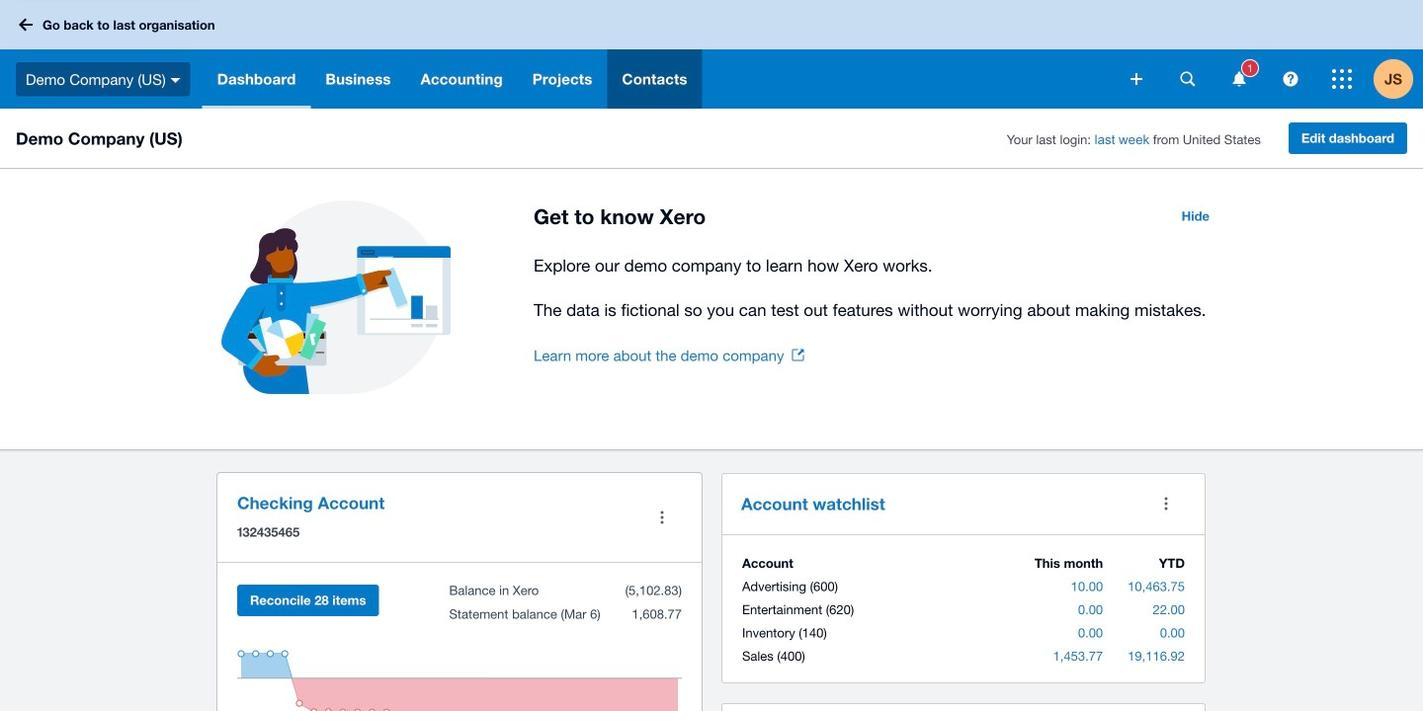 Task type: describe. For each thing, give the bounding box(es) containing it.
2 svg image from the left
[[1284, 72, 1299, 87]]



Task type: vqa. For each thing, say whether or not it's contained in the screenshot.
have
no



Task type: locate. For each thing, give the bounding box(es) containing it.
1 horizontal spatial svg image
[[1284, 72, 1299, 87]]

svg image
[[19, 18, 33, 31], [1333, 69, 1353, 89], [1234, 72, 1246, 87], [1131, 73, 1143, 85], [171, 78, 181, 83]]

svg image
[[1181, 72, 1196, 87], [1284, 72, 1299, 87]]

0 horizontal spatial svg image
[[1181, 72, 1196, 87]]

1 svg image from the left
[[1181, 72, 1196, 87]]

intro banner body element
[[534, 252, 1222, 324]]

manage menu toggle image
[[643, 498, 682, 538]]

banner
[[0, 0, 1424, 109]]



